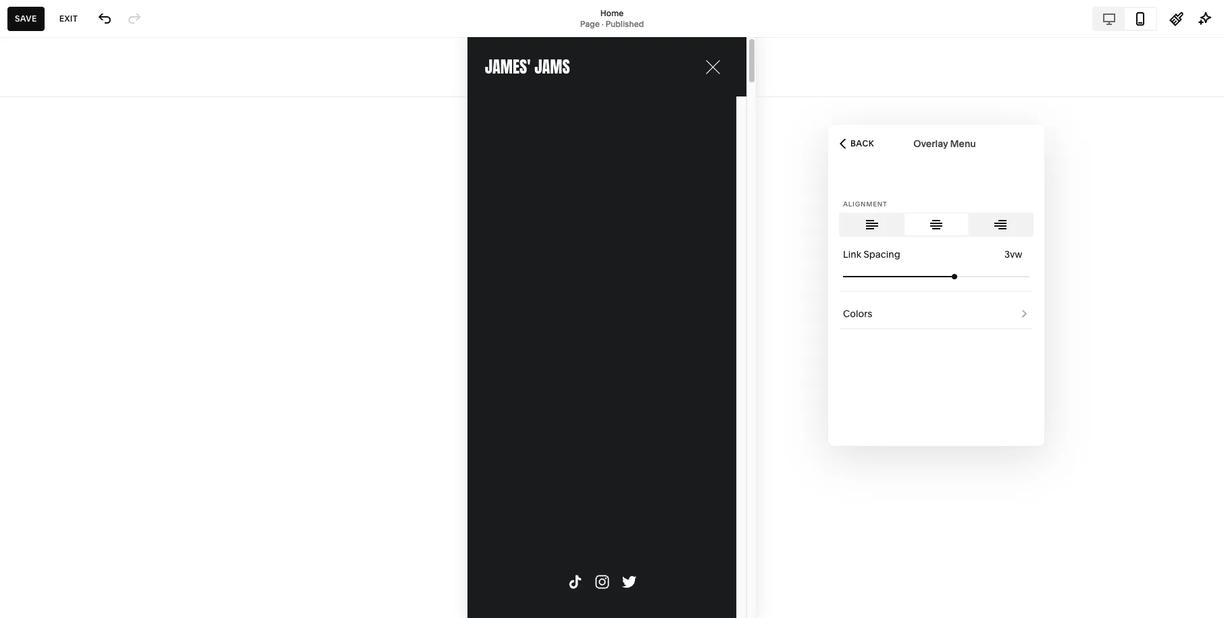 Task type: describe. For each thing, give the bounding box(es) containing it.
home page · published
[[580, 8, 644, 29]]

overlay menu
[[914, 138, 976, 150]]

Link Spacing range field
[[843, 262, 1030, 292]]

1 icon image from the left
[[865, 218, 880, 232]]

save
[[15, 13, 37, 23]]

spacing
[[864, 249, 901, 261]]

menu
[[950, 138, 976, 150]]

exit button
[[52, 6, 85, 31]]

Link Spacing text field
[[1005, 247, 1026, 262]]

published
[[606, 19, 644, 29]]

link spacing
[[843, 249, 901, 261]]

3 icon image from the left
[[993, 218, 1008, 232]]

back button
[[836, 129, 879, 158]]

overlay
[[914, 138, 948, 150]]



Task type: locate. For each thing, give the bounding box(es) containing it.
exit
[[59, 13, 78, 23]]

save button
[[7, 6, 44, 31]]

colors
[[843, 308, 873, 320]]

website link
[[22, 83, 150, 99]]

website
[[22, 84, 64, 97]]

icon image up link spacing text field
[[993, 218, 1008, 232]]

alignment
[[843, 201, 888, 208]]

2 horizontal spatial icon image
[[993, 218, 1008, 232]]

0 horizontal spatial icon image
[[865, 218, 880, 232]]

back
[[851, 138, 874, 148]]

·
[[602, 19, 604, 29]]

1 horizontal spatial icon image
[[929, 218, 944, 232]]

0 vertical spatial tab list
[[1094, 8, 1156, 29]]

icon image down alignment
[[865, 218, 880, 232]]

page
[[580, 19, 600, 29]]

home
[[601, 8, 624, 18]]

2 icon image from the left
[[929, 218, 944, 232]]

link
[[843, 249, 862, 261]]

1 vertical spatial tab list
[[841, 214, 1033, 236]]

0 horizontal spatial tab list
[[841, 214, 1033, 236]]

icon image
[[865, 218, 880, 232], [929, 218, 944, 232], [993, 218, 1008, 232]]

1 horizontal spatial tab list
[[1094, 8, 1156, 29]]

icon image up link spacing range field at the top right of page
[[929, 218, 944, 232]]

tab list
[[1094, 8, 1156, 29], [841, 214, 1033, 236]]



Task type: vqa. For each thing, say whether or not it's contained in the screenshot.
the rightmost tab list
yes



